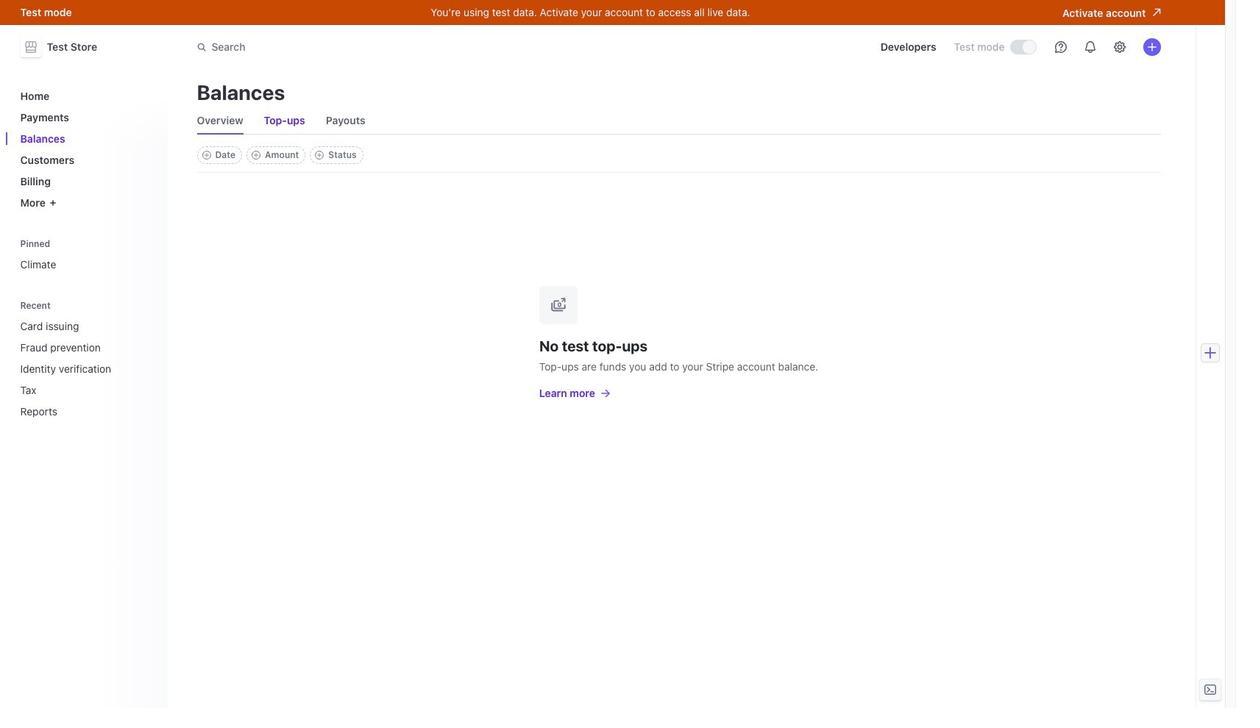 Task type: vqa. For each thing, say whether or not it's contained in the screenshot.
TEST MODE 'option'
yes



Task type: locate. For each thing, give the bounding box(es) containing it.
None search field
[[188, 33, 603, 61]]

core navigation links element
[[14, 84, 159, 215]]

add status image
[[315, 151, 324, 160]]

recent element
[[14, 295, 159, 424], [14, 314, 159, 424]]

help image
[[1055, 41, 1067, 53]]

toolbar
[[197, 146, 363, 164]]

notifications image
[[1084, 41, 1096, 53]]

tab list
[[197, 107, 1161, 135]]

clear history image
[[144, 301, 153, 310]]

2 recent element from the top
[[14, 314, 159, 424]]

Search text field
[[188, 33, 603, 61]]

edit pins image
[[144, 240, 153, 248]]



Task type: describe. For each thing, give the bounding box(es) containing it.
add amount image
[[252, 151, 261, 160]]

Test mode checkbox
[[1011, 41, 1036, 54]]

1 recent element from the top
[[14, 295, 159, 424]]

add date image
[[202, 151, 211, 160]]

settings image
[[1114, 41, 1126, 53]]

pinned element
[[14, 234, 159, 277]]



